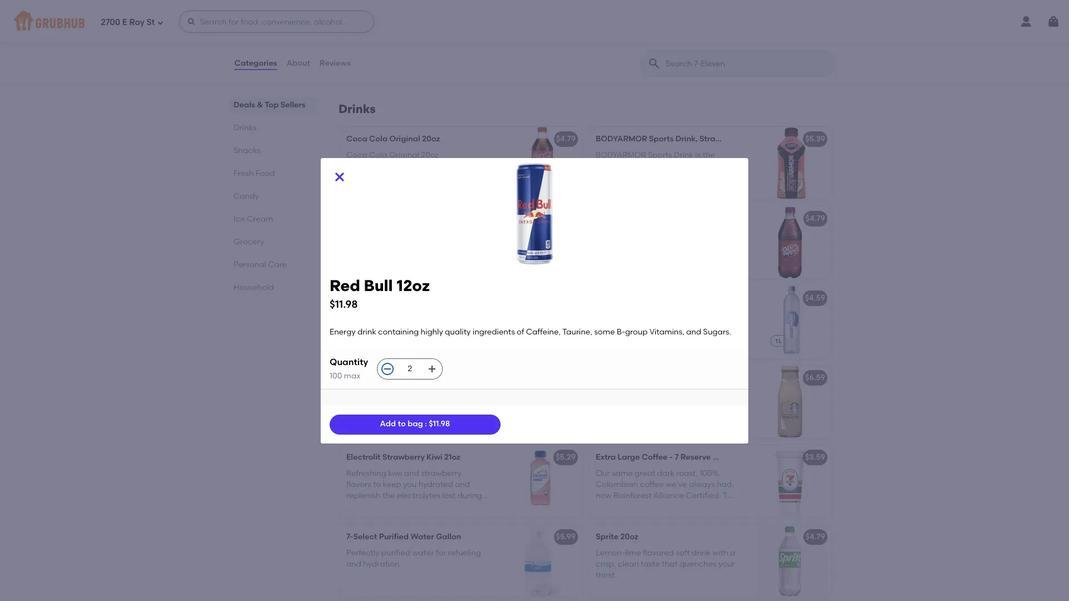 Task type: locate. For each thing, give the bounding box(es) containing it.
to inside funyuns® onion flavored rings are a deliciously different snack that's fun to eat, with a crisp texture and zesty onion flavor
[[360, 54, 368, 63]]

energy
[[346, 309, 372, 319], [330, 328, 356, 337]]

2 coca cola original 20oz from the top
[[346, 150, 439, 160]]

1 vertical spatial cola
[[369, 150, 387, 160]]

1 vertical spatial drink
[[357, 328, 376, 337]]

drink,
[[676, 134, 698, 144]]

hydrated
[[419, 480, 453, 489]]

1 vertical spatial from
[[458, 400, 476, 410]]

for down gallon
[[436, 548, 446, 558]]

to left the keep
[[373, 480, 381, 489]]

1 vertical spatial crisp
[[672, 343, 691, 353]]

with inside 'lemon-lime flavored soft drink with a crisp, clean taste that quenches your thirst.'
[[713, 548, 728, 558]]

flavored
[[643, 548, 674, 558]]

electrolytes down distilled
[[641, 332, 684, 341]]

$5.99
[[556, 533, 576, 542]]

crisp down different
[[411, 54, 430, 63]]

purified
[[381, 548, 410, 558]]

1 horizontal spatial sugars.
[[703, 328, 731, 337]]

0 vertical spatial $11.98
[[330, 298, 358, 311]]

undeniably
[[663, 423, 705, 432]]

0 horizontal spatial ingredients
[[346, 321, 389, 330]]

discover
[[596, 389, 628, 399]]

1 horizontal spatial crisp
[[672, 343, 691, 353]]

taurine, left "feel."
[[562, 328, 592, 337]]

1 vertical spatial can
[[596, 321, 610, 330]]

0 horizontal spatial crisp
[[411, 54, 430, 63]]

smartwater 1l image
[[748, 286, 832, 359]]

0 vertical spatial $4.79
[[556, 134, 576, 144]]

svg image right st
[[187, 17, 196, 26]]

crisp
[[411, 54, 430, 63], [672, 343, 691, 353]]

2 horizontal spatial svg image
[[1047, 15, 1060, 28]]

a inside purity you can taste; hydration you can feel. vapor distilled smartwater with added electrolytes for a distinctive pure and crisp taste.
[[698, 332, 703, 341]]

with inside discover a creamy blend of coffee and milk, mixed with divine vanilla flavor. the finest arabica beans create a rich and undeniably luscious beverage.
[[657, 400, 673, 410]]

you up smartwater
[[712, 309, 726, 319]]

0 vertical spatial to
[[360, 54, 368, 63]]

1 horizontal spatial svg image
[[383, 365, 392, 374]]

1 vertical spatial to
[[398, 420, 406, 429]]

quality
[[462, 309, 487, 319], [445, 328, 471, 337]]

orange
[[389, 389, 416, 399]]

2 vertical spatial $4.79
[[806, 533, 825, 542]]

0 vertical spatial for
[[686, 332, 696, 341]]

fresh
[[234, 169, 254, 178]]

$4.79 for coca cola original 20oz
[[556, 134, 576, 144]]

a down different
[[404, 54, 409, 63]]

you right the keep
[[403, 480, 417, 489]]

taurine, up the 52oz at the left of the page
[[436, 321, 466, 330]]

group up input item quantity number field
[[377, 332, 400, 341]]

0 vertical spatial quality
[[462, 309, 487, 319]]

red bull 12oz $11.98
[[330, 276, 430, 311]]

drinks inside tab
[[234, 123, 257, 133]]

1 vertical spatial coca
[[346, 150, 367, 160]]

1 horizontal spatial taurine,
[[562, 328, 592, 337]]

1 vertical spatial energy
[[330, 328, 356, 337]]

and right pure
[[655, 343, 670, 353]]

and down perfectly at the bottom of page
[[346, 560, 361, 569]]

bag
[[408, 420, 423, 429]]

vapor
[[630, 321, 652, 330]]

perfectly
[[346, 548, 380, 558]]

dr pepper 20oz image
[[748, 207, 832, 279]]

onion
[[380, 15, 403, 25], [390, 31, 413, 40]]

svg image
[[187, 17, 196, 26], [383, 365, 392, 374], [428, 365, 437, 374]]

$4.79 button
[[589, 207, 832, 279]]

0 vertical spatial original
[[389, 134, 420, 144]]

grocery
[[234, 237, 264, 247]]

flavored up snack
[[415, 31, 447, 40]]

b- down red bull 12oz
[[369, 332, 377, 341]]

deals & top sellers
[[234, 100, 306, 110]]

crisp inside funyuns® onion flavored rings are a deliciously different snack that's fun to eat, with a crisp texture and zesty onion flavor
[[411, 54, 430, 63]]

magnifying glass icon image
[[648, 57, 661, 70]]

0 horizontal spatial to
[[360, 54, 368, 63]]

1 vertical spatial for
[[436, 548, 446, 558]]

12oz inside red bull 12oz $11.98
[[397, 276, 430, 295]]

2 vertical spatial to
[[373, 480, 381, 489]]

onion for funyuns
[[380, 15, 403, 25]]

strawberry
[[421, 469, 462, 478]]

0 vertical spatial flavored
[[404, 15, 438, 25]]

with up arabica at the bottom of the page
[[657, 400, 673, 410]]

1 vertical spatial water
[[412, 548, 434, 558]]

you
[[619, 309, 633, 319], [712, 309, 726, 319], [403, 480, 417, 489]]

preservtives
[[380, 400, 425, 410]]

and down that's
[[460, 54, 475, 63]]

food
[[256, 169, 275, 178]]

and
[[460, 54, 475, 63], [686, 328, 701, 337], [438, 332, 453, 341], [655, 343, 670, 353], [427, 400, 442, 410], [596, 400, 611, 410], [646, 423, 661, 432], [404, 469, 419, 478], [455, 480, 470, 489], [346, 560, 361, 569]]

finest
[[636, 412, 657, 421]]

0 horizontal spatial svg image
[[157, 19, 164, 26]]

0 horizontal spatial for
[[436, 548, 446, 558]]

funyuns onion flavored rings 6oz
[[346, 15, 476, 25]]

crisp left taste.
[[672, 343, 691, 353]]

1 horizontal spatial 12oz
[[397, 276, 430, 295]]

0 horizontal spatial $11.98
[[330, 298, 358, 311]]

0 horizontal spatial of
[[391, 321, 398, 330]]

1 vertical spatial rings
[[449, 31, 470, 40]]

:
[[425, 420, 427, 429]]

extra large coffee - 7 reserve colombian 24oz image
[[748, 446, 832, 518]]

2 vertical spatial 20oz
[[620, 533, 638, 542]]

0 vertical spatial coca cola original 20oz
[[346, 134, 440, 144]]

0 horizontal spatial water
[[346, 400, 368, 410]]

banana
[[744, 134, 774, 144]]

rings left 6oz
[[440, 15, 461, 25]]

add
[[380, 420, 396, 429]]

electrolytes down hydrated
[[397, 491, 440, 501]]

1 vertical spatial coca cola original 20oz
[[346, 150, 439, 160]]

hydration
[[674, 309, 710, 319]]

of inside discover a creamy blend of coffee and milk, mixed with divine vanilla flavor. the finest arabica beans create a rich and undeniably luscious beverage.
[[691, 389, 699, 399]]

0 horizontal spatial can
[[596, 321, 610, 330]]

0 vertical spatial cola
[[369, 134, 388, 144]]

flavored for 6oz
[[404, 15, 438, 25]]

vitamins,
[[650, 328, 684, 337], [402, 332, 437, 341]]

coca
[[346, 134, 367, 144], [346, 150, 367, 160]]

0 horizontal spatial taurine,
[[436, 321, 466, 330]]

0 vertical spatial drinks
[[339, 102, 376, 116]]

from up not
[[455, 389, 472, 399]]

electrolytes inside refreshing kiwi and strawberry flavors to keep you hydrated and replenish the electrolytes lost during exercise.
[[397, 491, 440, 501]]

from right not
[[458, 400, 476, 410]]

0 horizontal spatial 12oz
[[379, 294, 395, 303]]

onion for funyuns®
[[390, 31, 413, 40]]

electrolit strawberry kiwi 21oz image
[[499, 446, 583, 518]]

strawberry up kiwi on the left of the page
[[382, 453, 425, 462]]

with up distinctive
[[596, 332, 612, 341]]

0 vertical spatial energy
[[346, 309, 372, 319]]

fresh food tab
[[234, 168, 312, 179]]

a up 'your'
[[730, 548, 735, 558]]

onion inside funyuns® onion flavored rings are a deliciously different snack that's fun to eat, with a crisp texture and zesty onion flavor
[[390, 31, 413, 40]]

energy down red bull 12oz
[[346, 309, 372, 319]]

1 vertical spatial containing
[[378, 328, 419, 337]]

coca cola original 20oz
[[346, 134, 440, 144], [346, 150, 439, 160]]

svg image left input item quantity number field
[[383, 365, 392, 374]]

juice
[[405, 373, 426, 383]]

$11.98
[[330, 298, 358, 311], [429, 420, 450, 429]]

electrolit
[[346, 453, 381, 462]]

onion up "funyuns®"
[[380, 15, 403, 25]]

and inside perfectly purified water for refueling and hydration.
[[346, 560, 361, 569]]

the
[[620, 412, 635, 421]]

0 vertical spatial strawberry
[[700, 134, 742, 144]]

0 horizontal spatial drinks
[[234, 123, 257, 133]]

rings for are
[[449, 31, 470, 40]]

and up taste.
[[686, 328, 701, 337]]

perfectly purified water for refueling and hydration.
[[346, 548, 481, 569]]

1 vertical spatial original
[[389, 150, 419, 160]]

quenches
[[680, 560, 717, 569]]

snack
[[428, 42, 451, 52]]

group up pure
[[625, 328, 648, 337]]

1 horizontal spatial to
[[373, 480, 381, 489]]

red inside red bull 12oz $11.98
[[330, 276, 360, 295]]

are
[[472, 31, 484, 40]]

7-
[[346, 533, 353, 542]]

categories button
[[234, 43, 278, 84]]

1 horizontal spatial vitamins,
[[650, 328, 684, 337]]

1 vertical spatial $11.98
[[429, 420, 450, 429]]

some down the purity
[[594, 328, 615, 337]]

and down juice
[[427, 400, 442, 410]]

st
[[147, 17, 155, 27]]

and inside purity you can taste; hydration you can feel. vapor distilled smartwater with added electrolytes for a distinctive pure and crisp taste.
[[655, 343, 670, 353]]

water down water
[[412, 548, 434, 558]]

and down 'finest'
[[646, 423, 661, 432]]

original
[[389, 134, 420, 144], [389, 150, 419, 160]]

0 horizontal spatial svg image
[[187, 17, 196, 26]]

vitamins, up input item quantity number field
[[402, 332, 437, 341]]

bull for red bull 12oz $11.98
[[364, 276, 393, 295]]

a
[[346, 42, 352, 52], [404, 54, 409, 63], [698, 332, 703, 341], [630, 389, 635, 399], [623, 423, 628, 432], [730, 548, 735, 558]]

0 vertical spatial from
[[455, 389, 472, 399]]

1 vertical spatial strawberry
[[382, 453, 425, 462]]

0 horizontal spatial electrolytes
[[397, 491, 440, 501]]

svg image right juice
[[428, 365, 437, 374]]

can up the vapor
[[635, 309, 649, 319]]

2 vertical spatial drink
[[692, 548, 711, 558]]

0 vertical spatial water
[[346, 400, 368, 410]]

0 vertical spatial electrolytes
[[641, 332, 684, 341]]

drinks down deals
[[234, 123, 257, 133]]

100
[[330, 372, 342, 381]]

1 vertical spatial $4.79
[[806, 214, 825, 223]]

a up mixed
[[630, 389, 635, 399]]

1 vertical spatial electrolytes
[[397, 491, 440, 501]]

drinks down 'zesty'
[[339, 102, 376, 116]]

1 horizontal spatial electrolytes
[[641, 332, 684, 341]]

clean
[[618, 560, 639, 569]]

1 horizontal spatial $11.98
[[429, 420, 450, 429]]

flavored up different
[[404, 15, 438, 25]]

funyuns onion flavored rings 6oz image
[[499, 8, 583, 80]]

containing down red bull 12oz
[[395, 309, 436, 319]]

for up taste.
[[686, 332, 696, 341]]

creamy
[[637, 389, 666, 399]]

you up "feel."
[[619, 309, 633, 319]]

bull for red bull 12oz
[[363, 294, 377, 303]]

&
[[257, 100, 263, 110]]

eat,
[[370, 54, 385, 63]]

distilled
[[654, 321, 683, 330]]

1 vertical spatial quality
[[445, 328, 471, 337]]

1 horizontal spatial of
[[517, 328, 524, 337]]

main navigation navigation
[[0, 0, 1069, 43]]

0 vertical spatial rings
[[440, 15, 461, 25]]

lemon-
[[596, 548, 625, 558]]

bull inside red bull 12oz $11.98
[[364, 276, 393, 295]]

0 vertical spatial crisp
[[411, 54, 430, 63]]

can down the purity
[[596, 321, 610, 330]]

your
[[719, 560, 735, 569]]

onion up different
[[390, 31, 413, 40]]

refueling
[[448, 548, 481, 558]]

simply
[[346, 373, 372, 383]]

1 vertical spatial flavored
[[415, 31, 447, 40]]

red bull 12oz image
[[499, 286, 583, 359]]

sellers
[[281, 100, 306, 110]]

water down a
[[346, 400, 368, 410]]

0 vertical spatial can
[[635, 309, 649, 319]]

1 horizontal spatial caffeine,
[[526, 328, 561, 337]]

for inside purity you can taste; hydration you can feel. vapor distilled smartwater with added electrolytes for a distinctive pure and crisp taste.
[[686, 332, 696, 341]]

0 horizontal spatial you
[[403, 480, 417, 489]]

rings inside funyuns® onion flavored rings are a deliciously different snack that's fun to eat, with a crisp texture and zesty onion flavor
[[449, 31, 470, 40]]

extra large coffee - 7 reserve colombian 24oz
[[596, 453, 775, 462]]

bodyarmor
[[596, 134, 647, 144]]

large
[[618, 453, 640, 462]]

a left rich
[[623, 423, 628, 432]]

1 horizontal spatial water
[[412, 548, 434, 558]]

with up 'your'
[[713, 548, 728, 558]]

and inside funyuns® onion flavored rings are a deliciously different snack that's fun to eat, with a crisp texture and zesty onion flavor
[[460, 54, 475, 63]]

with up flavor
[[387, 54, 402, 63]]

water inside a delicious orange juice free from water or preservtives and not from concentrate.
[[346, 400, 368, 410]]

$6.59
[[805, 373, 825, 383]]

lost
[[442, 491, 456, 501]]

kiwi
[[388, 469, 402, 478]]

b- up distinctive
[[617, 328, 625, 337]]

deals & top sellers tab
[[234, 99, 312, 111]]

1 vertical spatial onion
[[390, 31, 413, 40]]

red
[[330, 276, 360, 295], [346, 294, 361, 303]]

2 horizontal spatial of
[[691, 389, 699, 399]]

highly
[[437, 309, 460, 319], [421, 328, 443, 337]]

28oz
[[776, 134, 794, 144]]

purity you can taste; hydration you can feel. vapor distilled smartwater with added electrolytes for a distinctive pure and crisp taste.
[[596, 309, 730, 353]]

drinks tab
[[234, 122, 312, 134]]

vitamins, down "taste;" on the bottom of the page
[[650, 328, 684, 337]]

with inside purity you can taste; hydration you can feel. vapor distilled smartwater with added electrolytes for a distinctive pure and crisp taste.
[[596, 332, 612, 341]]

1 vertical spatial drinks
[[234, 123, 257, 133]]

1 horizontal spatial b-
[[617, 328, 625, 337]]

24oz
[[757, 453, 775, 462]]

to left bag
[[398, 420, 406, 429]]

containing up input item quantity number field
[[378, 328, 419, 337]]

refreshing
[[346, 469, 386, 478]]

beverage.
[[596, 434, 634, 444]]

flavored inside funyuns® onion flavored rings are a deliciously different snack that's fun to eat, with a crisp texture and zesty onion flavor
[[415, 31, 447, 40]]

svg image
[[1047, 15, 1060, 28], [157, 19, 164, 26], [333, 170, 346, 183]]

orange
[[374, 373, 403, 383]]

distinctive
[[596, 343, 634, 353]]

1 horizontal spatial can
[[635, 309, 649, 319]]

feel.
[[612, 321, 628, 330]]

0 vertical spatial coca
[[346, 134, 367, 144]]

energy up quantity
[[330, 328, 356, 337]]

to right fun
[[360, 54, 368, 63]]

sugars.
[[703, 328, 731, 337], [455, 332, 483, 341]]

a up taste.
[[698, 332, 703, 341]]

1 coca cola original 20oz from the top
[[346, 134, 440, 144]]

candy tab
[[234, 190, 312, 202]]

$5.39
[[805, 134, 825, 144]]

1 horizontal spatial for
[[686, 332, 696, 341]]

flavor.
[[596, 412, 619, 421]]

bodyarmor sports drink, strawberry banana 28oz
[[596, 134, 794, 144]]

strawberry right drink,
[[700, 134, 742, 144]]

of
[[391, 321, 398, 330], [517, 328, 524, 337], [691, 389, 699, 399]]

0 vertical spatial onion
[[380, 15, 403, 25]]

rings up that's
[[449, 31, 470, 40]]

some up quantity
[[346, 332, 367, 341]]



Task type: describe. For each thing, give the bounding box(es) containing it.
52oz
[[428, 373, 446, 383]]

$12.39
[[553, 214, 576, 223]]

0 horizontal spatial group
[[377, 332, 400, 341]]

Input item quantity number field
[[398, 359, 422, 379]]

top
[[265, 100, 279, 110]]

pure
[[636, 343, 654, 353]]

0 vertical spatial 20oz
[[422, 134, 440, 144]]

free
[[438, 389, 453, 399]]

concentrate.
[[346, 412, 395, 421]]

2 horizontal spatial you
[[712, 309, 726, 319]]

lime
[[625, 548, 641, 558]]

hydration.
[[363, 560, 401, 569]]

and right kiwi on the left of the page
[[404, 469, 419, 478]]

red for red bull 12oz $11.98
[[330, 276, 360, 295]]

purified
[[379, 533, 409, 542]]

extra
[[596, 453, 616, 462]]

svg image inside the main navigation navigation
[[187, 17, 196, 26]]

fresh food
[[234, 169, 275, 178]]

you inside refreshing kiwi and strawberry flavors to keep you hydrated and replenish the electrolytes lost during exercise.
[[403, 480, 417, 489]]

2 horizontal spatial svg image
[[428, 365, 437, 374]]

mixed
[[632, 400, 655, 410]]

0 horizontal spatial strawberry
[[382, 453, 425, 462]]

thirst.
[[596, 571, 617, 580]]

rich
[[630, 423, 644, 432]]

care
[[268, 260, 287, 270]]

about button
[[286, 43, 311, 84]]

discover a creamy blend of coffee and milk, mixed with divine vanilla flavor. the finest arabica beans create a rich and undeniably luscious beverage.
[[596, 389, 737, 444]]

coffee
[[700, 389, 724, 399]]

cream
[[247, 214, 274, 224]]

delicious
[[354, 389, 387, 399]]

a inside 'lemon-lime flavored soft drink with a crisp, clean taste that quenches your thirst.'
[[730, 548, 735, 558]]

with inside funyuns® onion flavored rings are a deliciously different snack that's fun to eat, with a crisp texture and zesty onion flavor
[[387, 54, 402, 63]]

0 horizontal spatial sugars.
[[455, 332, 483, 341]]

taste.
[[692, 343, 714, 353]]

kiwi
[[427, 453, 443, 462]]

roy
[[129, 17, 145, 27]]

replenish
[[346, 491, 381, 501]]

$4.79 inside button
[[806, 214, 825, 223]]

0 horizontal spatial caffeine,
[[400, 321, 434, 330]]

luscious
[[707, 423, 737, 432]]

a
[[346, 389, 352, 399]]

1 horizontal spatial you
[[619, 309, 633, 319]]

2700 e roy st
[[101, 17, 155, 27]]

snacks tab
[[234, 145, 312, 156]]

1 horizontal spatial some
[[594, 328, 615, 337]]

$5.29
[[556, 453, 576, 462]]

0 horizontal spatial some
[[346, 332, 367, 341]]

2 coca from the top
[[346, 150, 367, 160]]

funyuns®
[[346, 31, 388, 40]]

keep
[[383, 480, 401, 489]]

7
[[675, 453, 679, 462]]

bodyarmor sports drink, strawberry banana 28oz image
[[748, 127, 832, 200]]

$4.79 for lemon-lime flavored soft drink with a crisp, clean taste that quenches your thirst.
[[806, 533, 825, 542]]

7-select purified water gallon image
[[499, 525, 583, 598]]

0 vertical spatial highly
[[437, 309, 460, 319]]

0 horizontal spatial vitamins,
[[402, 332, 437, 341]]

1 horizontal spatial ingredients
[[473, 328, 515, 337]]

water inside perfectly purified water for refueling and hydration.
[[412, 548, 434, 558]]

crisp inside purity you can taste; hydration you can feel. vapor distilled smartwater with added electrolytes for a distinctive pure and crisp taste.
[[672, 343, 691, 353]]

sprite 20oz image
[[748, 525, 832, 598]]

and up flavor.
[[596, 400, 611, 410]]

sports
[[649, 134, 674, 144]]

and inside a delicious orange juice free from water or preservtives and not from concentrate.
[[427, 400, 442, 410]]

simply orange juice 52oz
[[346, 373, 446, 383]]

beans
[[691, 412, 715, 421]]

starbucks frappuccino vanilla 13.7oz image
[[748, 366, 832, 438]]

e
[[122, 17, 127, 27]]

water
[[411, 533, 434, 542]]

1 horizontal spatial svg image
[[333, 170, 346, 183]]

onion
[[367, 65, 388, 74]]

2 horizontal spatial to
[[398, 420, 406, 429]]

$11.98 inside red bull 12oz $11.98
[[330, 298, 358, 311]]

flavored for are
[[415, 31, 447, 40]]

1 horizontal spatial group
[[625, 328, 648, 337]]

max
[[344, 372, 360, 381]]

crisp,
[[596, 560, 616, 569]]

snacks
[[234, 146, 261, 155]]

for inside perfectly purified water for refueling and hydration.
[[436, 548, 446, 558]]

household
[[234, 283, 274, 292]]

texture
[[431, 54, 458, 63]]

electrolytes inside purity you can taste; hydration you can feel. vapor distilled smartwater with added electrolytes for a distinctive pure and crisp taste.
[[641, 332, 684, 341]]

and up the 52oz at the left of the page
[[438, 332, 453, 341]]

0 horizontal spatial b-
[[369, 332, 377, 341]]

1 coca from the top
[[346, 134, 367, 144]]

1 vertical spatial 20oz
[[421, 150, 439, 160]]

7-select water 24 pack image
[[499, 207, 583, 279]]

1 vertical spatial highly
[[421, 328, 443, 337]]

ice cream tab
[[234, 213, 312, 225]]

divine
[[675, 400, 697, 410]]

household tab
[[234, 282, 312, 293]]

personal care
[[234, 260, 287, 270]]

a up fun
[[346, 42, 352, 52]]

quantity 100 max
[[330, 357, 368, 381]]

smartwater
[[685, 321, 730, 330]]

2700
[[101, 17, 120, 27]]

rings for 6oz
[[440, 15, 461, 25]]

the
[[383, 491, 395, 501]]

to inside refreshing kiwi and strawberry flavors to keep you hydrated and replenish the electrolytes lost during exercise.
[[373, 480, 381, 489]]

$3.59
[[805, 453, 825, 462]]

reviews button
[[319, 43, 351, 84]]

add to bag : $11.98
[[380, 420, 450, 429]]

refreshing kiwi and strawberry flavors to keep you hydrated and replenish the electrolytes lost during exercise.
[[346, 469, 482, 512]]

arabica
[[659, 412, 689, 421]]

12oz for red bull 12oz
[[379, 294, 395, 303]]

zesty
[[346, 65, 365, 74]]

reserve
[[681, 453, 711, 462]]

coca cola original 20oz image
[[499, 127, 583, 200]]

1 horizontal spatial strawberry
[[700, 134, 742, 144]]

personal
[[234, 260, 267, 270]]

select
[[353, 533, 377, 542]]

personal care tab
[[234, 259, 312, 271]]

simply orange juice 52oz image
[[499, 366, 583, 438]]

0 vertical spatial drink
[[374, 309, 393, 319]]

create
[[596, 423, 621, 432]]

1 horizontal spatial drinks
[[339, 102, 376, 116]]

grocery tab
[[234, 236, 312, 248]]

soft
[[676, 548, 690, 558]]

red for red bull 12oz
[[346, 294, 361, 303]]

purity
[[596, 309, 617, 319]]

added
[[614, 332, 639, 341]]

drink inside 'lemon-lime flavored soft drink with a crisp, clean taste that quenches your thirst.'
[[692, 548, 711, 558]]

milk,
[[613, 400, 630, 410]]

gallon
[[436, 533, 461, 542]]

vanilla
[[699, 400, 723, 410]]

12oz for red bull 12oz $11.98
[[397, 276, 430, 295]]

exercise.
[[346, 503, 379, 512]]

sprite
[[596, 533, 619, 542]]

$12.39 button
[[340, 207, 583, 279]]

and up during
[[455, 480, 470, 489]]

during
[[457, 491, 482, 501]]

fun
[[346, 54, 358, 63]]

flavors
[[346, 480, 371, 489]]

0 vertical spatial containing
[[395, 309, 436, 319]]



Task type: vqa. For each thing, say whether or not it's contained in the screenshot.
'containing'
yes



